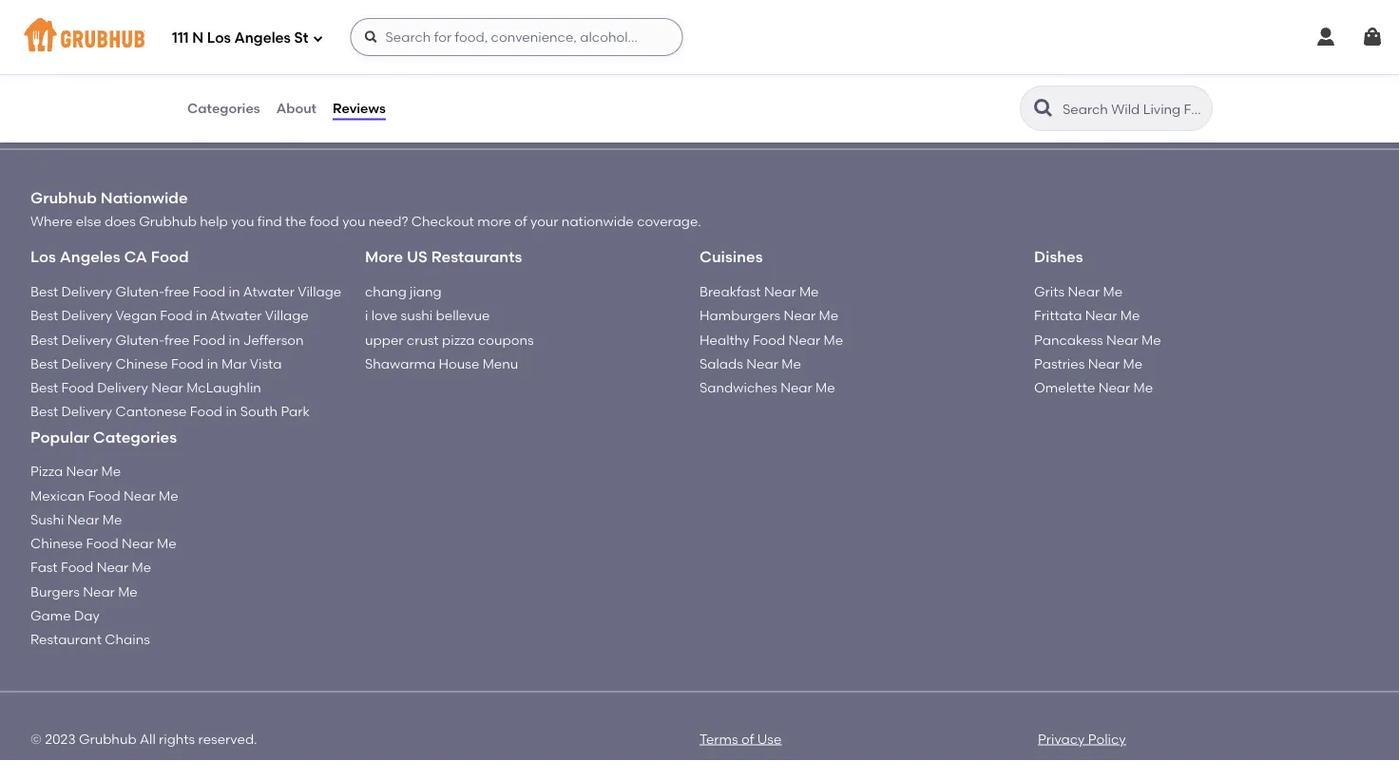 Task type: vqa. For each thing, say whether or not it's contained in the screenshot.
Privacy Policy link
yes



Task type: describe. For each thing, give the bounding box(es) containing it.
love
[[372, 308, 398, 324]]

chang jiang link
[[365, 284, 442, 300]]

breakfast
[[700, 284, 761, 300]]

in up best delivery vegan food in atwater village link on the left top of page
[[229, 284, 240, 300]]

in down best delivery gluten-free food in atwater village link
[[196, 308, 207, 324]]

your
[[531, 213, 559, 230]]

fast food near me link
[[30, 560, 151, 576]]

near inside the best delivery gluten-free food in atwater village best delivery vegan food in atwater village best delivery gluten-free food in jefferson best delivery chinese food in mar vista best food delivery near mclaughlin best delivery cantonese food in south park
[[151, 380, 183, 396]]

food up best delivery vegan food in atwater village link on the left top of page
[[193, 284, 225, 300]]

best delivery chinese food in mar vista link
[[30, 356, 282, 372]]

delivery up best food delivery near mclaughlin link
[[61, 356, 112, 372]]

food
[[310, 213, 339, 230]]

1 vertical spatial grubhub
[[139, 213, 197, 230]]

coupons
[[478, 332, 534, 348]]

chang
[[365, 284, 407, 300]]

ca
[[124, 248, 147, 266]]

i
[[365, 308, 368, 324]]

more us restaurants
[[365, 248, 522, 266]]

chains
[[105, 632, 150, 648]]

categories inside "button"
[[187, 100, 260, 116]]

chinese inside pizza near me mexican food near me sushi near me chinese food near me fast food near me burgers near me game day restaurant chains
[[30, 536, 83, 552]]

pizza near me link
[[30, 464, 121, 480]]

2 free from the top
[[164, 332, 190, 348]]

delivery left vegan
[[61, 308, 112, 324]]

breakfast near me hamburgers near me healthy food near me salads near me sandwiches near me
[[700, 284, 844, 396]]

healthy food near me link
[[700, 332, 844, 348]]

2 you from the left
[[342, 213, 366, 230]]

chinese inside the best delivery gluten-free food in atwater village best delivery vegan food in atwater village best delivery gluten-free food in jefferson best delivery chinese food in mar vista best food delivery near mclaughlin best delivery cantonese food in south park
[[116, 356, 168, 372]]

burgers
[[30, 584, 80, 600]]

hamburgers near me link
[[700, 308, 839, 324]]

0 vertical spatial atwater
[[243, 284, 295, 300]]

los inside "main navigation" navigation
[[207, 30, 231, 47]]

pancakess near me link
[[1035, 332, 1162, 348]]

does
[[105, 213, 136, 230]]

0 vertical spatial village
[[298, 284, 342, 300]]

mar
[[222, 356, 247, 372]]

n
[[192, 30, 204, 47]]

bellevue
[[436, 308, 490, 324]]

hamburgers
[[700, 308, 781, 324]]

food up fast food near me link
[[86, 536, 119, 552]]

jiang
[[410, 284, 442, 300]]

pastries
[[1035, 356, 1085, 372]]

upper
[[365, 332, 404, 348]]

pizza near me mexican food near me sushi near me chinese food near me fast food near me burgers near me game day restaurant chains
[[30, 464, 178, 648]]

chinese food near me link
[[30, 536, 177, 552]]

i love sushi bellevue link
[[365, 308, 490, 324]]

5 best from the top
[[30, 380, 58, 396]]

1 vertical spatial categories
[[93, 428, 177, 446]]

cantonese
[[116, 404, 187, 420]]

popular categories
[[30, 428, 177, 446]]

st
[[294, 30, 309, 47]]

cuisines
[[700, 248, 763, 266]]

reviews button
[[332, 74, 387, 143]]

©
[[30, 731, 42, 747]]

terms of use
[[700, 731, 782, 747]]

game day link
[[30, 608, 100, 624]]

bank of america link
[[450, 25, 557, 42]]

food down mclaughlin
[[190, 404, 223, 420]]

sandwiches near me link
[[700, 380, 836, 396]]

rights
[[159, 731, 195, 747]]

0 horizontal spatial svg image
[[312, 33, 324, 44]]

pastries near me link
[[1035, 356, 1143, 372]]

omelette
[[1035, 380, 1096, 396]]

sushi
[[30, 512, 64, 528]]

omelette near me link
[[1035, 380, 1154, 396]]

food down 'best delivery gluten-free food in jefferson' link
[[171, 356, 204, 372]]

delivery up best delivery chinese food in mar vista 'link'
[[61, 332, 112, 348]]

upper crust pizza coupons link
[[365, 332, 534, 348]]

mexican food near me link
[[30, 488, 178, 504]]

shawarma house menu link
[[365, 356, 518, 372]]

1 horizontal spatial svg image
[[364, 29, 379, 45]]

food up mar at the left of page
[[193, 332, 225, 348]]

else
[[76, 213, 101, 230]]

best food delivery near mclaughlin link
[[30, 380, 261, 396]]

america
[[501, 25, 557, 42]]

burgers near me link
[[30, 584, 138, 600]]

amazon
[[450, 1, 503, 18]]

breakfast near me link
[[700, 284, 819, 300]]

all
[[140, 731, 156, 747]]

categories button
[[186, 74, 261, 143]]

1 you from the left
[[231, 213, 254, 230]]

more
[[478, 213, 511, 230]]

svg image
[[1315, 26, 1338, 48]]

terms
[[700, 731, 738, 747]]

in up mar at the left of page
[[229, 332, 240, 348]]

pizza
[[30, 464, 63, 480]]

grits near me link
[[1035, 284, 1123, 300]]

best delivery vegan food in atwater village link
[[30, 308, 309, 324]]

privacy policy
[[1038, 731, 1126, 747]]

restaurant chains link
[[30, 632, 150, 648]]

south
[[240, 404, 278, 420]]



Task type: locate. For each thing, give the bounding box(es) containing it.
me
[[800, 284, 819, 300], [1103, 284, 1123, 300], [819, 308, 839, 324], [1121, 308, 1140, 324], [824, 332, 844, 348], [1142, 332, 1162, 348], [782, 356, 801, 372], [1124, 356, 1143, 372], [816, 380, 836, 396], [1134, 380, 1154, 396], [101, 464, 121, 480], [159, 488, 178, 504], [102, 512, 122, 528], [157, 536, 177, 552], [132, 560, 151, 576], [118, 584, 138, 600]]

park
[[281, 404, 310, 420]]

1 best from the top
[[30, 284, 58, 300]]

delivery down los angeles ca food
[[61, 284, 112, 300]]

privacy
[[1038, 731, 1085, 747]]

help
[[200, 213, 228, 230]]

1 vertical spatial village
[[265, 308, 309, 324]]

nationwide
[[101, 188, 188, 207]]

sandwiches
[[700, 380, 778, 396]]

categories down cantonese
[[93, 428, 177, 446]]

shawarma
[[365, 356, 436, 372]]

0 horizontal spatial you
[[231, 213, 254, 230]]

restaurant
[[30, 632, 102, 648]]

search icon image
[[1033, 97, 1055, 120]]

0 horizontal spatial chinese
[[30, 536, 83, 552]]

best
[[30, 284, 58, 300], [30, 308, 58, 324], [30, 332, 58, 348], [30, 356, 58, 372], [30, 380, 58, 396], [30, 404, 58, 420]]

vista
[[250, 356, 282, 372]]

categories down 111 n los angeles st
[[187, 100, 260, 116]]

6 best from the top
[[30, 404, 58, 420]]

in down mclaughlin
[[226, 404, 237, 420]]

0 horizontal spatial of
[[485, 25, 498, 42]]

prime
[[506, 1, 544, 18]]

chinese up best food delivery near mclaughlin link
[[116, 356, 168, 372]]

grubhub left all
[[79, 731, 137, 747]]

fast
[[30, 560, 58, 576]]

0 horizontal spatial los
[[30, 248, 56, 266]]

free up best delivery vegan food in atwater village link on the left top of page
[[164, 284, 190, 300]]

frittata near me link
[[1035, 308, 1140, 324]]

sushi near me link
[[30, 512, 122, 528]]

gluten-
[[116, 284, 164, 300], [116, 332, 164, 348]]

chinese
[[116, 356, 168, 372], [30, 536, 83, 552]]

village up jefferson
[[265, 308, 309, 324]]

mclaughlin
[[187, 380, 261, 396]]

1 horizontal spatial los
[[207, 30, 231, 47]]

delivery up cantonese
[[97, 380, 148, 396]]

policy
[[1089, 731, 1126, 747]]

food inside 'breakfast near me hamburgers near me healthy food near me salads near me sandwiches near me'
[[753, 332, 786, 348]]

food down hamburgers near me link at top
[[753, 332, 786, 348]]

1 vertical spatial atwater
[[210, 308, 262, 324]]

nationwide
[[562, 213, 634, 230]]

gluten- up vegan
[[116, 284, 164, 300]]

1 vertical spatial los
[[30, 248, 56, 266]]

1 vertical spatial angeles
[[60, 248, 120, 266]]

0 vertical spatial gluten-
[[116, 284, 164, 300]]

in left mar at the left of page
[[207, 356, 218, 372]]

4 best from the top
[[30, 356, 58, 372]]

0 vertical spatial categories
[[187, 100, 260, 116]]

checkout
[[412, 213, 474, 230]]

vegan
[[115, 308, 157, 324]]

atwater
[[243, 284, 295, 300], [210, 308, 262, 324]]

1 vertical spatial of
[[515, 213, 527, 230]]

111 n los angeles st
[[172, 30, 309, 47]]

2 gluten- from the top
[[116, 332, 164, 348]]

grubhub
[[30, 188, 97, 207], [139, 213, 197, 230], [79, 731, 137, 747]]

coverage.
[[637, 213, 702, 230]]

food up sushi near me link
[[88, 488, 120, 504]]

los
[[207, 30, 231, 47], [30, 248, 56, 266]]

of left your
[[515, 213, 527, 230]]

0 vertical spatial chinese
[[116, 356, 168, 372]]

1 gluten- from the top
[[116, 284, 164, 300]]

salads near me link
[[700, 356, 801, 372]]

need?
[[369, 213, 408, 230]]

restaurants
[[431, 248, 522, 266]]

0 vertical spatial los
[[207, 30, 231, 47]]

gluten- down vegan
[[116, 332, 164, 348]]

jefferson
[[243, 332, 304, 348]]

game
[[30, 608, 71, 624]]

of inside grubhub nationwide where else does grubhub help you find the food you need? checkout more of your nationwide coverage.
[[515, 213, 527, 230]]

1 horizontal spatial categories
[[187, 100, 260, 116]]

the
[[285, 213, 306, 230]]

privacy policy link
[[1038, 731, 1126, 747]]

mexican
[[30, 488, 85, 504]]

food up 'popular'
[[61, 380, 94, 396]]

house
[[439, 356, 480, 372]]

food
[[151, 248, 189, 266], [193, 284, 225, 300], [160, 308, 193, 324], [193, 332, 225, 348], [753, 332, 786, 348], [171, 356, 204, 372], [61, 380, 94, 396], [190, 404, 223, 420], [88, 488, 120, 504], [86, 536, 119, 552], [61, 560, 93, 576]]

crust
[[407, 332, 439, 348]]

1 free from the top
[[164, 284, 190, 300]]

sushi
[[401, 308, 433, 324]]

1 horizontal spatial chinese
[[116, 356, 168, 372]]

0 horizontal spatial categories
[[93, 428, 177, 446]]

best delivery gluten-free food in atwater village best delivery vegan food in atwater village best delivery gluten-free food in jefferson best delivery chinese food in mar vista best food delivery near mclaughlin best delivery cantonese food in south park
[[30, 284, 342, 420]]

angeles inside "main navigation" navigation
[[234, 30, 291, 47]]

more
[[365, 248, 403, 266]]

use
[[758, 731, 782, 747]]

about button
[[275, 74, 318, 143]]

0 horizontal spatial angeles
[[60, 248, 120, 266]]

2 horizontal spatial svg image
[[1362, 26, 1384, 48]]

los down the where
[[30, 248, 56, 266]]

reserved.
[[198, 731, 257, 747]]

grubhub down nationwide
[[139, 213, 197, 230]]

best delivery gluten-free food in jefferson link
[[30, 332, 304, 348]]

frittata
[[1035, 308, 1082, 324]]

los right n
[[207, 30, 231, 47]]

111
[[172, 30, 189, 47]]

of left use
[[742, 731, 754, 747]]

0 vertical spatial free
[[164, 284, 190, 300]]

of
[[485, 25, 498, 42], [515, 213, 527, 230], [742, 731, 754, 747]]

2 vertical spatial grubhub
[[79, 731, 137, 747]]

of inside amazon prime deal bank of america
[[485, 25, 498, 42]]

Search for food, convenience, alcohol... search field
[[350, 18, 683, 56]]

food up 'best delivery gluten-free food in jefferson' link
[[160, 308, 193, 324]]

chinese down sushi
[[30, 536, 83, 552]]

grubhub up the where
[[30, 188, 97, 207]]

2023
[[45, 731, 76, 747]]

© 2023 grubhub all rights reserved.
[[30, 731, 257, 747]]

angeles left st
[[234, 30, 291, 47]]

amazon prime deal bank of america
[[450, 1, 577, 42]]

where
[[30, 213, 73, 230]]

categories
[[187, 100, 260, 116], [93, 428, 177, 446]]

0 vertical spatial of
[[485, 25, 498, 42]]

you left "find"
[[231, 213, 254, 230]]

main navigation navigation
[[0, 0, 1400, 74]]

you right food
[[342, 213, 366, 230]]

chang jiang i love sushi bellevue upper crust pizza coupons shawarma house menu
[[365, 284, 534, 372]]

popular
[[30, 428, 89, 446]]

pizza
[[442, 332, 475, 348]]

los angeles ca food
[[30, 248, 189, 266]]

svg image
[[1362, 26, 1384, 48], [364, 29, 379, 45], [312, 33, 324, 44]]

angeles down else
[[60, 248, 120, 266]]

0 vertical spatial angeles
[[234, 30, 291, 47]]

reviews
[[333, 100, 386, 116]]

1 horizontal spatial of
[[515, 213, 527, 230]]

1 vertical spatial chinese
[[30, 536, 83, 552]]

delivery up popular categories
[[61, 404, 112, 420]]

village left chang
[[298, 284, 342, 300]]

healthy
[[700, 332, 750, 348]]

free down best delivery vegan food in atwater village link on the left top of page
[[164, 332, 190, 348]]

salads
[[700, 356, 743, 372]]

food up burgers near me link at the bottom left of the page
[[61, 560, 93, 576]]

of right bank
[[485, 25, 498, 42]]

1 vertical spatial free
[[164, 332, 190, 348]]

3 best from the top
[[30, 332, 58, 348]]

0 vertical spatial grubhub
[[30, 188, 97, 207]]

bank
[[450, 25, 482, 42]]

2 vertical spatial of
[[742, 731, 754, 747]]

grits near me frittata near me pancakess near me pastries near me omelette near me
[[1035, 284, 1162, 396]]

1 horizontal spatial you
[[342, 213, 366, 230]]

2 best from the top
[[30, 308, 58, 324]]

1 horizontal spatial angeles
[[234, 30, 291, 47]]

about
[[276, 100, 317, 116]]

Search Wild Living Foods search field
[[1061, 100, 1207, 118]]

2 horizontal spatial of
[[742, 731, 754, 747]]

find
[[258, 213, 282, 230]]

grits
[[1035, 284, 1065, 300]]

food right ca
[[151, 248, 189, 266]]

grubhub nationwide where else does grubhub help you find the food you need? checkout more of your nationwide coverage.
[[30, 188, 702, 230]]

dishes
[[1035, 248, 1084, 266]]

1 vertical spatial gluten-
[[116, 332, 164, 348]]



